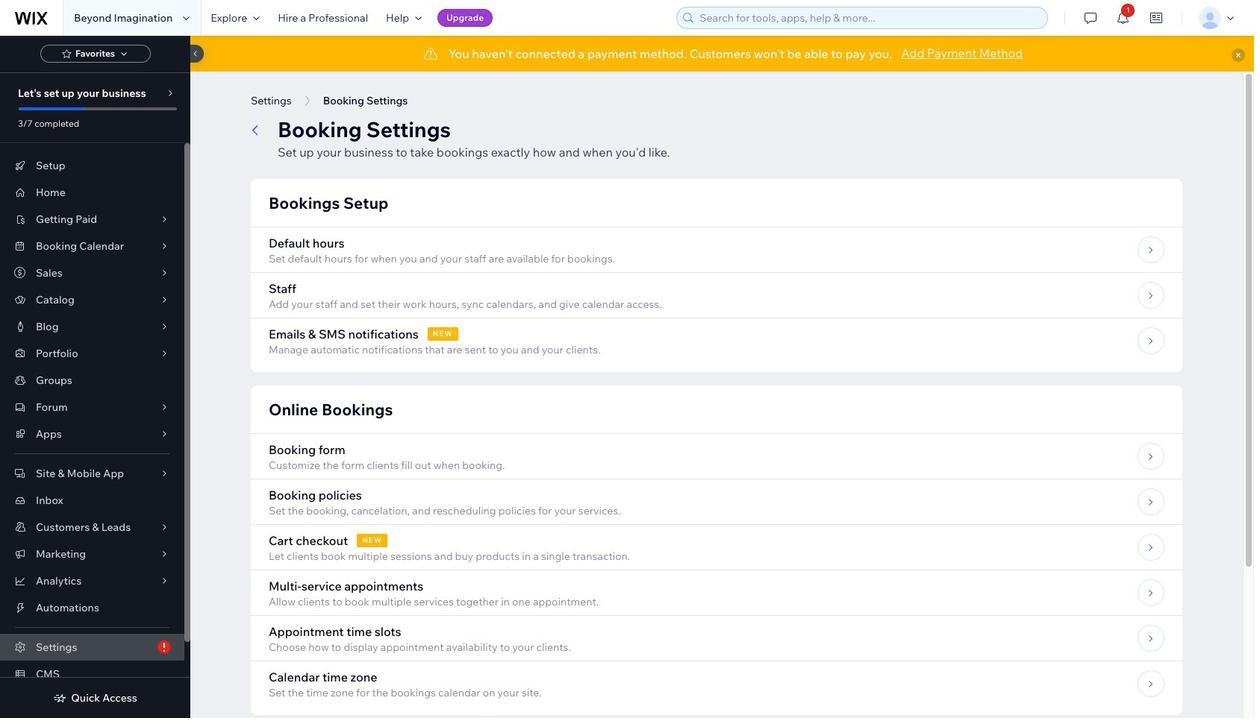 Task type: locate. For each thing, give the bounding box(es) containing it.
alert
[[190, 36, 1254, 72]]

Search for tools, apps, help & more... field
[[695, 7, 1043, 28]]



Task type: describe. For each thing, give the bounding box(es) containing it.
sidebar element
[[0, 36, 204, 719]]



Task type: vqa. For each thing, say whether or not it's contained in the screenshot.
leads
no



